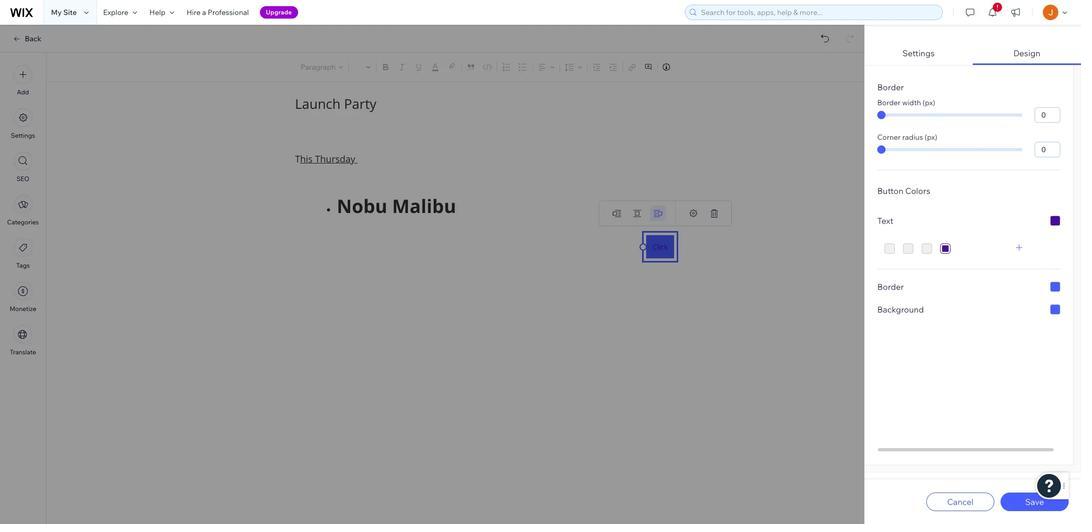 Task type: vqa. For each thing, say whether or not it's contained in the screenshot.
SETTINGS within the menu
yes



Task type: locate. For each thing, give the bounding box(es) containing it.
(px) right the radius
[[925, 133, 938, 142]]

0 horizontal spatial settings
[[11, 132, 35, 139]]

add
[[17, 88, 29, 96]]

nobu malibu
[[337, 194, 456, 219]]

settings
[[903, 48, 935, 58], [11, 132, 35, 139]]

corner
[[878, 133, 901, 142]]

upgrade button
[[260, 6, 298, 19]]

translate
[[10, 348, 36, 356]]

1 vertical spatial border
[[878, 98, 901, 107]]

button for button
[[877, 13, 910, 26]]

(px) right width
[[923, 98, 936, 107]]

radius
[[903, 133, 924, 142]]

border up border width (px)
[[878, 82, 904, 92]]

tab list
[[865, 40, 1082, 473]]

connection
[[956, 317, 999, 328]]

border up background at the right
[[878, 282, 904, 292]]

1 vertical spatial button
[[878, 186, 904, 196]]

1 horizontal spatial settings
[[903, 48, 935, 58]]

1 vertical spatial settings button
[[11, 108, 35, 139]]

none text field containing nobu malibu
[[295, 124, 677, 369]]

2 vertical spatial border
[[878, 282, 904, 292]]

border
[[878, 82, 904, 92], [878, 98, 901, 107], [878, 282, 904, 292]]

professional
[[208, 8, 249, 17]]

None text field
[[295, 124, 677, 369]]

0 vertical spatial settings
[[903, 48, 935, 58]]

cancel
[[948, 497, 974, 507]]

0 horizontal spatial settings button
[[11, 108, 35, 139]]

settings inside settings button
[[903, 48, 935, 58]]

settings up width
[[903, 48, 935, 58]]

monetize
[[10, 305, 36, 313]]

nobu
[[337, 194, 388, 219]]

settings up seo button
[[11, 132, 35, 139]]

my
[[51, 8, 62, 17]]

1 vertical spatial (px)
[[925, 133, 938, 142]]

settings button up width
[[865, 40, 973, 65]]

t his thursday
[[295, 153, 358, 165]]

his
[[300, 153, 313, 165]]

None range field
[[878, 114, 1023, 117], [878, 148, 1023, 151], [878, 114, 1023, 117], [878, 148, 1023, 151]]

1 vertical spatial settings
[[11, 132, 35, 139]]

button for button colors
[[878, 186, 904, 196]]

border left width
[[878, 98, 901, 107]]

settings inside menu
[[11, 132, 35, 139]]

or
[[1001, 317, 1009, 328]]

button inside design tab panel
[[878, 186, 904, 196]]

upgrade
[[266, 8, 292, 16]]

(px) for border width (px)
[[923, 98, 936, 107]]

settings button down add
[[11, 108, 35, 139]]

the
[[1040, 317, 1053, 328]]

border width (px)
[[878, 98, 936, 107]]

tab list containing settings
[[865, 40, 1082, 473]]

check your internet connection or refresh the page.
[[956, 305, 1053, 340]]

colors
[[906, 186, 931, 196]]

0 vertical spatial border
[[878, 82, 904, 92]]

(px)
[[923, 98, 936, 107], [925, 133, 938, 142]]

your
[[993, 305, 1010, 315]]

text
[[878, 216, 894, 226]]

seo button
[[14, 152, 32, 183]]

menu
[[0, 59, 46, 362]]

hire a professional link
[[180, 0, 255, 25]]

seo
[[16, 175, 29, 183]]

refresh
[[1011, 317, 1038, 328]]

0 vertical spatial (px)
[[923, 98, 936, 107]]

settings button
[[865, 40, 973, 65], [11, 108, 35, 139]]

0 vertical spatial settings button
[[865, 40, 973, 65]]

0 vertical spatial button
[[877, 13, 910, 26]]

help button
[[143, 0, 180, 25]]

thursday
[[315, 153, 356, 165]]

corner radius (px)
[[878, 133, 938, 142]]

back button
[[12, 34, 41, 43]]

ricosmodal dialog
[[865, 0, 1082, 524]]

button
[[877, 13, 910, 26], [878, 186, 904, 196]]

None number field
[[1035, 107, 1061, 123], [1035, 142, 1061, 157], [1035, 107, 1061, 123], [1035, 142, 1061, 157]]

hire
[[187, 8, 201, 17]]



Task type: describe. For each thing, give the bounding box(es) containing it.
t
[[295, 153, 300, 165]]

design button
[[973, 40, 1082, 65]]

click
[[653, 242, 668, 252]]

add button
[[14, 65, 32, 96]]

1 border from the top
[[878, 82, 904, 92]]

Search for tools, apps, help & more... field
[[698, 5, 940, 20]]

explore
[[103, 8, 128, 17]]

design
[[1014, 48, 1041, 58]]

3 border from the top
[[878, 282, 904, 292]]

translate button
[[10, 325, 36, 356]]

categories
[[7, 218, 39, 226]]

design tab panel
[[865, 66, 1082, 473]]

save button
[[1001, 493, 1069, 511]]

Add a Catchy Title text field
[[295, 95, 670, 113]]

back
[[25, 34, 41, 43]]

check
[[966, 305, 991, 315]]

(px) for corner radius (px)
[[925, 133, 938, 142]]

page.
[[994, 330, 1015, 340]]

tags button
[[14, 238, 32, 269]]

button colors
[[878, 186, 931, 196]]

categories button
[[7, 195, 39, 226]]

help
[[150, 8, 166, 17]]

2 border from the top
[[878, 98, 901, 107]]

save
[[1026, 497, 1045, 507]]

tags
[[16, 262, 30, 269]]

width
[[903, 98, 922, 107]]

monetize button
[[10, 282, 36, 313]]

click button
[[647, 235, 674, 259]]

cancel button
[[927, 493, 995, 511]]

background
[[878, 304, 924, 315]]

malibu
[[392, 194, 456, 219]]

hire a professional
[[187, 8, 249, 17]]

menu containing add
[[0, 59, 46, 362]]

1 horizontal spatial settings button
[[865, 40, 973, 65]]

site
[[63, 8, 77, 17]]

internet
[[1012, 305, 1042, 315]]

a
[[202, 8, 206, 17]]

my site
[[51, 8, 77, 17]]



